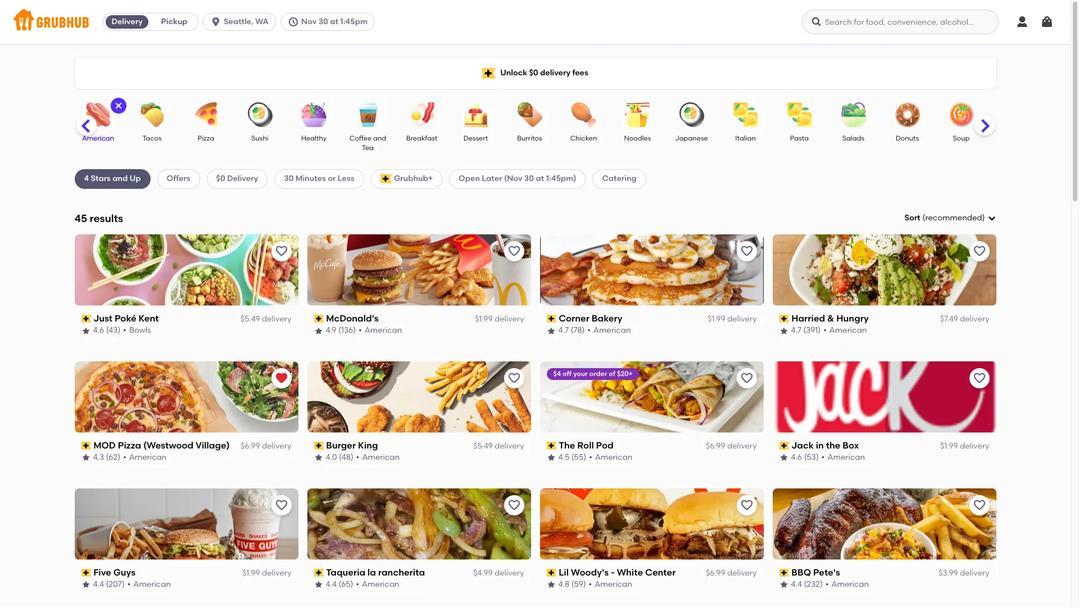 Task type: locate. For each thing, give the bounding box(es) containing it.
1 horizontal spatial 4.7
[[791, 326, 802, 335]]

star icon image left 4.0
[[314, 453, 323, 462]]

box
[[843, 440, 859, 451]]

• right (65)
[[356, 580, 359, 589]]

grubhub plus flag logo image left grubhub+
[[380, 174, 392, 183]]

• right the (55) in the bottom of the page
[[589, 453, 592, 462]]

star icon image left 4.6 (53)
[[779, 453, 788, 462]]

at left 1:45pm at the top left of page
[[330, 17, 338, 26]]

american down guys
[[133, 580, 171, 589]]

• down pete's
[[826, 580, 829, 589]]

save this restaurant button for corner bakery
[[737, 241, 757, 261]]

• american for jack in the box
[[822, 453, 865, 462]]

mcdonald's
[[326, 313, 379, 324]]

1 horizontal spatial grubhub plus flag logo image
[[482, 68, 496, 78]]

4.7 for corner bakery
[[558, 326, 569, 335]]

• american for mod pizza (westwood village)
[[123, 453, 167, 462]]

0 horizontal spatial 4.6
[[93, 326, 104, 335]]

save this restaurant image for harried & hungry
[[973, 244, 986, 258]]

30 right nov
[[318, 17, 328, 26]]

delivery down the sushi
[[227, 174, 258, 183]]

coffee and tea
[[349, 134, 386, 152]]

delivery left pickup
[[112, 17, 143, 26]]

subscription pass image left harried
[[779, 315, 789, 323]]

4.9
[[326, 326, 336, 335]]

$3.99 delivery
[[939, 568, 989, 578]]

subscription pass image
[[81, 315, 91, 323], [314, 315, 324, 323], [314, 442, 324, 450], [779, 442, 789, 450], [547, 569, 557, 577]]

subscription pass image left lil
[[547, 569, 557, 577]]

subscription pass image left just
[[81, 315, 91, 323]]

woody's
[[571, 567, 609, 578]]

(48)
[[339, 453, 353, 462]]

• american down bakery
[[588, 326, 631, 335]]

corner bakery
[[559, 313, 622, 324]]

hungry
[[837, 313, 869, 324]]

0 vertical spatial and
[[373, 134, 386, 142]]

american for mcdonald's
[[365, 326, 402, 335]]

japanese image
[[672, 102, 711, 127]]

4.7 (78)
[[558, 326, 585, 335]]

subscription pass image left mod
[[81, 442, 91, 450]]

mod pizza (westwood village) logo image
[[74, 361, 298, 433]]

4.4 down bbq
[[791, 580, 802, 589]]

0 vertical spatial delivery
[[112, 17, 143, 26]]

star icon image for five guys
[[81, 580, 90, 589]]

• for harried & hungry
[[824, 326, 827, 335]]

$3.99
[[939, 568, 958, 578]]

0 vertical spatial at
[[330, 17, 338, 26]]

• for burger king
[[356, 453, 359, 462]]

save this restaurant image
[[275, 244, 288, 258], [507, 244, 521, 258], [740, 244, 753, 258], [740, 371, 753, 385], [507, 498, 521, 512], [740, 498, 753, 512], [973, 498, 986, 512]]

seattle, wa button
[[203, 13, 280, 31]]

star icon image left the 4.7 (78)
[[547, 326, 556, 335]]

2 4.4 from the left
[[326, 580, 337, 589]]

• american down guys
[[127, 580, 171, 589]]

star icon image left 4.9
[[314, 326, 323, 335]]

american down the king at the left bottom of page
[[362, 453, 400, 462]]

$4.99 delivery
[[473, 568, 524, 578]]

poké
[[115, 313, 136, 324]]

1 vertical spatial grubhub plus flag logo image
[[380, 174, 392, 183]]

• american down mod pizza (westwood village)
[[123, 453, 167, 462]]

off
[[563, 370, 572, 378]]

american down -
[[595, 580, 632, 589]]

$1.99 for mcdonald's
[[475, 314, 493, 324]]

$1.99 delivery for jack in the box
[[940, 441, 989, 451]]

and up tea
[[373, 134, 386, 142]]

american down bakery
[[593, 326, 631, 335]]

• american down the king at the left bottom of page
[[356, 453, 400, 462]]

american down mcdonald's on the left bottom
[[365, 326, 402, 335]]

italian
[[735, 134, 756, 142]]

• right (59)
[[589, 580, 592, 589]]

1 svg image from the left
[[210, 16, 222, 28]]

save this restaurant image for just poké kent
[[275, 244, 288, 258]]

american down box
[[828, 453, 865, 462]]

jack in the box logo image
[[773, 361, 996, 433]]

american for the roll pod
[[595, 453, 632, 462]]

• for five guys
[[127, 580, 131, 589]]

1 4.4 from the left
[[93, 580, 104, 589]]

star icon image left '4.5'
[[547, 453, 556, 462]]

4.6
[[93, 326, 104, 335], [791, 453, 802, 462]]

30 left minutes
[[284, 174, 294, 183]]

0 horizontal spatial grubhub plus flag logo image
[[380, 174, 392, 183]]

svg image
[[1016, 15, 1029, 29], [1040, 15, 1054, 29], [288, 16, 299, 28], [114, 101, 123, 110], [987, 214, 996, 223]]

american for harried & hungry
[[829, 326, 867, 335]]

mod
[[93, 440, 116, 451]]

mod pizza (westwood village)
[[93, 440, 230, 451]]

pete's
[[813, 567, 840, 578]]

star icon image for just poké kent
[[81, 326, 90, 335]]

pizza image
[[186, 102, 226, 127]]

• right (136)
[[359, 326, 362, 335]]

star icon image
[[81, 326, 90, 335], [314, 326, 323, 335], [547, 326, 556, 335], [779, 326, 788, 335], [81, 453, 90, 462], [314, 453, 323, 462], [547, 453, 556, 462], [779, 453, 788, 462], [81, 580, 90, 589], [314, 580, 323, 589], [547, 580, 556, 589], [779, 580, 788, 589]]

• for taqueria la rancherita
[[356, 580, 359, 589]]

4.4 left (65)
[[326, 580, 337, 589]]

1 horizontal spatial 30
[[318, 17, 328, 26]]

subscription pass image left the jack
[[779, 442, 789, 450]]

american for jack in the box
[[828, 453, 865, 462]]

1 horizontal spatial pizza
[[198, 134, 214, 142]]

$4
[[553, 370, 561, 378]]

corner bakery logo image
[[540, 234, 764, 306]]

subscription pass image for mcdonald's
[[314, 315, 324, 323]]

seattle,
[[224, 17, 253, 26]]

• american down pete's
[[826, 580, 869, 589]]

main navigation navigation
[[0, 0, 1071, 44]]

(53)
[[804, 453, 819, 462]]

• american down -
[[589, 580, 632, 589]]

subscription pass image for the roll pod
[[547, 442, 557, 450]]

star icon image left 4.6 (43)
[[81, 326, 90, 335]]

save this restaurant image
[[973, 244, 986, 258], [507, 371, 521, 385], [973, 371, 986, 385], [275, 498, 288, 512]]

4.4 (232)
[[791, 580, 823, 589]]

delivery
[[540, 68, 571, 77], [262, 314, 291, 324], [495, 314, 524, 324], [727, 314, 757, 324], [960, 314, 989, 324], [262, 441, 291, 451], [495, 441, 524, 451], [727, 441, 757, 451], [960, 441, 989, 451], [262, 568, 291, 578], [495, 568, 524, 578], [727, 568, 757, 578], [960, 568, 989, 578]]

• right (62)
[[123, 453, 126, 462]]

sushi
[[251, 134, 268, 142]]

•
[[123, 326, 126, 335], [359, 326, 362, 335], [588, 326, 591, 335], [824, 326, 827, 335], [123, 453, 126, 462], [356, 453, 359, 462], [589, 453, 592, 462], [822, 453, 825, 462], [127, 580, 131, 589], [356, 580, 359, 589], [589, 580, 592, 589], [826, 580, 829, 589]]

the roll pod logo image
[[540, 361, 764, 433]]

seattle, wa
[[224, 17, 269, 26]]

$5.49 delivery
[[241, 314, 291, 324], [473, 441, 524, 451]]

bbq
[[791, 567, 811, 578]]

subscription pass image
[[547, 315, 557, 323], [779, 315, 789, 323], [81, 442, 91, 450], [547, 442, 557, 450], [81, 569, 91, 577], [314, 569, 324, 577], [779, 569, 789, 577]]

at inside button
[[330, 17, 338, 26]]

4 stars and up
[[84, 174, 141, 183]]

4.4 for five guys
[[93, 580, 104, 589]]

american down 'american' image
[[82, 134, 114, 142]]

0 horizontal spatial at
[[330, 17, 338, 26]]

$6.99 delivery for lil woody's - white center
[[706, 568, 757, 578]]

4.4 for bbq pete's
[[791, 580, 802, 589]]

pizza down "pizza" image
[[198, 134, 214, 142]]

at left 1:45pm)
[[536, 174, 544, 183]]

star icon image left 4.7 (391) in the bottom right of the page
[[779, 326, 788, 335]]

bbq pete's logo image
[[773, 488, 996, 560]]

4.3 (62)
[[93, 453, 120, 462]]

svg image inside nov 30 at 1:45pm button
[[288, 16, 299, 28]]

subscription pass image left the
[[547, 442, 557, 450]]

star icon image left 4.4 (65)
[[314, 580, 323, 589]]

grubhub plus flag logo image
[[482, 68, 496, 78], [380, 174, 392, 183]]

five guys
[[93, 567, 136, 578]]

american for bbq pete's
[[832, 580, 869, 589]]

star icon image left 4.8
[[547, 580, 556, 589]]

american down 'hungry'
[[829, 326, 867, 335]]

4.3
[[93, 453, 104, 462]]

$6.99 delivery for the roll pod
[[706, 441, 757, 451]]

svg image
[[210, 16, 222, 28], [811, 16, 822, 28]]

0 vertical spatial $5.49 delivery
[[241, 314, 291, 324]]

$0
[[529, 68, 538, 77], [216, 174, 225, 183]]

american for lil woody's - white center
[[595, 580, 632, 589]]

and left up
[[113, 174, 128, 183]]

2 horizontal spatial 4.4
[[791, 580, 802, 589]]

roll
[[577, 440, 594, 451]]

1 horizontal spatial $5.49 delivery
[[473, 441, 524, 451]]

recommended
[[925, 213, 982, 223]]

• american for mcdonald's
[[359, 326, 402, 335]]

4.7 (391)
[[791, 326, 821, 335]]

1 vertical spatial at
[[536, 174, 544, 183]]

0 vertical spatial $5.49
[[241, 314, 260, 324]]

soup image
[[942, 102, 981, 127]]

1 4.7 from the left
[[558, 326, 569, 335]]

pizza up (62)
[[118, 440, 141, 451]]

american image
[[78, 102, 118, 127]]

subscription pass image left burger
[[314, 442, 324, 450]]

• american down taqueria la rancherita
[[356, 580, 399, 589]]

&
[[827, 313, 834, 324]]

0 vertical spatial pizza
[[198, 134, 214, 142]]

0 horizontal spatial $0
[[216, 174, 225, 183]]

$6.99 for lil woody's - white center
[[706, 568, 725, 578]]

sushi image
[[240, 102, 280, 127]]

white
[[617, 567, 643, 578]]

None field
[[905, 212, 996, 224]]

later
[[482, 174, 502, 183]]

grubhub plus flag logo image left unlock
[[482, 68, 496, 78]]

1 horizontal spatial $5.49
[[473, 441, 493, 451]]

• american for bbq pete's
[[826, 580, 869, 589]]

delivery for mod pizza (westwood village)
[[262, 441, 291, 451]]

0 horizontal spatial $5.49 delivery
[[241, 314, 291, 324]]

3 4.4 from the left
[[791, 580, 802, 589]]

american down mod pizza (westwood village)
[[129, 453, 167, 462]]

delivery for burger king
[[495, 441, 524, 451]]

american for burger king
[[362, 453, 400, 462]]

star icon image left 4.4 (232)
[[779, 580, 788, 589]]

0 vertical spatial 4.6
[[93, 326, 104, 335]]

• american for burger king
[[356, 453, 400, 462]]

1 vertical spatial $5.49
[[473, 441, 493, 451]]

five
[[93, 567, 111, 578]]

• american down box
[[822, 453, 865, 462]]

• for just poké kent
[[123, 326, 126, 335]]

$5.49 delivery for just poké kent
[[241, 314, 291, 324]]

0 horizontal spatial 30
[[284, 174, 294, 183]]

0 horizontal spatial delivery
[[112, 17, 143, 26]]

tacos
[[142, 134, 162, 142]]

open later (nov 30 at 1:45pm)
[[459, 174, 576, 183]]

4.6 down the jack
[[791, 453, 802, 462]]

0 vertical spatial grubhub plus flag logo image
[[482, 68, 496, 78]]

grubhub plus flag logo image for grubhub+
[[380, 174, 392, 183]]

sort
[[905, 213, 920, 223]]

unlock
[[500, 68, 527, 77]]

save this restaurant button for lil woody's - white center
[[737, 495, 757, 515]]

star icon image left 4.4 (207)
[[81, 580, 90, 589]]

$1.99 delivery for corner bakery
[[708, 314, 757, 324]]

subscription pass image left five
[[81, 569, 91, 577]]

save this restaurant image for five guys
[[275, 498, 288, 512]]

4.7
[[558, 326, 569, 335], [791, 326, 802, 335]]

• right (78)
[[588, 326, 591, 335]]

$1.99
[[475, 314, 493, 324], [708, 314, 725, 324], [940, 441, 958, 451], [242, 568, 260, 578]]

1 horizontal spatial 4.6
[[791, 453, 802, 462]]

save this restaurant image for corner bakery
[[740, 244, 753, 258]]

subscription pass image for five guys
[[81, 569, 91, 577]]

• for corner bakery
[[588, 326, 591, 335]]

0 horizontal spatial svg image
[[210, 16, 222, 28]]

4
[[84, 174, 89, 183]]

1 vertical spatial pizza
[[118, 440, 141, 451]]

0 horizontal spatial $5.49
[[241, 314, 260, 324]]

guys
[[113, 567, 136, 578]]

tea
[[362, 144, 374, 152]]

subscription pass image for jack in the box
[[779, 442, 789, 450]]

subscription pass image for mod pizza (westwood village)
[[81, 442, 91, 450]]

(78)
[[571, 326, 585, 335]]

burger
[[326, 440, 356, 451]]

$0 right offers
[[216, 174, 225, 183]]

4.4 down five
[[93, 580, 104, 589]]

1 horizontal spatial at
[[536, 174, 544, 183]]

30 right "(nov"
[[524, 174, 534, 183]]

0 horizontal spatial 4.7
[[558, 326, 569, 335]]

subscription pass image left "taqueria"
[[314, 569, 324, 577]]

save this restaurant button for mcdonald's
[[504, 241, 524, 261]]

subscription pass image left 'corner'
[[547, 315, 557, 323]]

noodles
[[624, 134, 651, 142]]

healthy
[[301, 134, 327, 142]]

donuts image
[[888, 102, 927, 127]]

4.7 left (78)
[[558, 326, 569, 335]]

$1.99 delivery
[[475, 314, 524, 324], [708, 314, 757, 324], [940, 441, 989, 451], [242, 568, 291, 578]]

• right (391) at the bottom of the page
[[824, 326, 827, 335]]

0 horizontal spatial pizza
[[118, 440, 141, 451]]

$0 right unlock
[[529, 68, 538, 77]]

1 horizontal spatial and
[[373, 134, 386, 142]]

1 vertical spatial $5.49 delivery
[[473, 441, 524, 451]]

4.6 down just
[[93, 326, 104, 335]]

4.5
[[558, 453, 570, 462]]

• right (53) on the bottom of page
[[822, 453, 825, 462]]

0 horizontal spatial and
[[113, 174, 128, 183]]

unlock $0 delivery fees
[[500, 68, 588, 77]]

1 horizontal spatial 4.4
[[326, 580, 337, 589]]

• american down mcdonald's on the left bottom
[[359, 326, 402, 335]]

delivery
[[112, 17, 143, 26], [227, 174, 258, 183]]

american down the pod
[[595, 453, 632, 462]]

0 vertical spatial $0
[[529, 68, 538, 77]]

• american for taqueria la rancherita
[[356, 580, 399, 589]]

1 horizontal spatial svg image
[[811, 16, 822, 28]]

star icon image left 4.3
[[81, 453, 90, 462]]

chicken image
[[564, 102, 603, 127]]

bbq pete's
[[791, 567, 840, 578]]

• right (48)
[[356, 453, 359, 462]]

1 vertical spatial 4.6
[[791, 453, 802, 462]]

• american down 'hungry'
[[824, 326, 867, 335]]

0 horizontal spatial 4.4
[[93, 580, 104, 589]]

american down pete's
[[832, 580, 869, 589]]

burger king logo image
[[307, 361, 531, 433]]

1 vertical spatial delivery
[[227, 174, 258, 183]]

4.6 (43)
[[93, 326, 120, 335]]

2 4.7 from the left
[[791, 326, 802, 335]]

subscription pass image left mcdonald's on the left bottom
[[314, 315, 324, 323]]

• american down the pod
[[589, 453, 632, 462]]

• down guys
[[127, 580, 131, 589]]

american down taqueria la rancherita
[[362, 580, 399, 589]]

at
[[330, 17, 338, 26], [536, 174, 544, 183]]

subscription pass image for taqueria la rancherita
[[314, 569, 324, 577]]

star icon image for harried & hungry
[[779, 326, 788, 335]]

subscription pass image left bbq
[[779, 569, 789, 577]]

saved restaurant image
[[275, 371, 288, 385]]

harried
[[791, 313, 825, 324]]

of
[[609, 370, 615, 378]]

• american
[[359, 326, 402, 335], [588, 326, 631, 335], [824, 326, 867, 335], [123, 453, 167, 462], [356, 453, 400, 462], [589, 453, 632, 462], [822, 453, 865, 462], [127, 580, 171, 589], [356, 580, 399, 589], [589, 580, 632, 589], [826, 580, 869, 589]]

noodles image
[[618, 102, 657, 127]]

Search for food, convenience, alcohol... search field
[[802, 10, 999, 34]]

4.7 left (391) at the bottom of the page
[[791, 326, 802, 335]]

• american for five guys
[[127, 580, 171, 589]]

$5.49 for just poké kent
[[241, 314, 260, 324]]

star icon image for mod pizza (westwood village)
[[81, 453, 90, 462]]

rancherita
[[378, 567, 425, 578]]

• right the "(43)"
[[123, 326, 126, 335]]



Task type: vqa. For each thing, say whether or not it's contained in the screenshot.
spices. to the right
no



Task type: describe. For each thing, give the bounding box(es) containing it.
4.4 (65)
[[326, 580, 353, 589]]

2 horizontal spatial 30
[[524, 174, 534, 183]]

save this restaurant button for bbq pete's
[[969, 495, 989, 515]]

(207)
[[106, 580, 125, 589]]

lil
[[559, 567, 569, 578]]

(55)
[[571, 453, 586, 462]]

1 vertical spatial $0
[[216, 174, 225, 183]]

save this restaurant image for bbq pete's
[[973, 498, 986, 512]]

village)
[[196, 440, 230, 451]]

up
[[130, 174, 141, 183]]

salads image
[[834, 102, 873, 127]]

delivery for jack in the box
[[960, 441, 989, 451]]

just poké kent
[[93, 313, 159, 324]]

lil woody's - white center
[[559, 567, 676, 578]]

save this restaurant button for five guys
[[271, 495, 291, 515]]

45
[[74, 212, 87, 225]]

or
[[328, 174, 336, 183]]

4.4 (207)
[[93, 580, 125, 589]]

$7.49 delivery
[[940, 314, 989, 324]]

$7.49
[[940, 314, 958, 324]]

burritos image
[[510, 102, 549, 127]]

salads
[[842, 134, 865, 142]]

4.0 (48)
[[326, 453, 353, 462]]

• for lil woody's - white center
[[589, 580, 592, 589]]

$1.99 delivery for five guys
[[242, 568, 291, 578]]

saved restaurant button
[[271, 368, 291, 388]]

dessert image
[[456, 102, 495, 127]]

fees
[[572, 68, 588, 77]]

pickup button
[[151, 13, 198, 31]]

la
[[368, 567, 376, 578]]

open
[[459, 174, 480, 183]]

4.4 for taqueria la rancherita
[[326, 580, 337, 589]]

burritos
[[517, 134, 542, 142]]

30 inside button
[[318, 17, 328, 26]]

1 vertical spatial and
[[113, 174, 128, 183]]

delivery for lil woody's - white center
[[727, 568, 757, 578]]

delivery for bbq pete's
[[960, 568, 989, 578]]

delivery for harried & hungry
[[960, 314, 989, 324]]

star icon image for taqueria la rancherita
[[314, 580, 323, 589]]

1 horizontal spatial delivery
[[227, 174, 258, 183]]

• american for lil woody's - white center
[[589, 580, 632, 589]]

delivery for mcdonald's
[[495, 314, 524, 324]]

svg image inside seattle, wa button
[[210, 16, 222, 28]]

five guys logo image
[[74, 488, 298, 560]]

soup
[[953, 134, 970, 142]]

save this restaurant button for just poké kent
[[271, 241, 291, 261]]

save this restaurant button for harried & hungry
[[969, 241, 989, 261]]

$4 off your order of $20+
[[553, 370, 633, 378]]

dessert
[[464, 134, 488, 142]]

star icon image for lil woody's - white center
[[547, 580, 556, 589]]

just
[[93, 313, 112, 324]]

american for taqueria la rancherita
[[362, 580, 399, 589]]

• for jack in the box
[[822, 453, 825, 462]]

4.7 for harried & hungry
[[791, 326, 802, 335]]

4.8 (59)
[[558, 580, 586, 589]]

$1.99 for jack in the box
[[940, 441, 958, 451]]

coffee
[[349, 134, 372, 142]]

(65)
[[339, 580, 353, 589]]

delivery for corner bakery
[[727, 314, 757, 324]]

minutes
[[296, 174, 326, 183]]

italian image
[[726, 102, 765, 127]]

• bowls
[[123, 326, 151, 335]]

$6.99 delivery for mod pizza (westwood village)
[[241, 441, 291, 451]]

star icon image for mcdonald's
[[314, 326, 323, 335]]

less
[[338, 174, 354, 183]]

subscription pass image for bbq pete's
[[779, 569, 789, 577]]

4.8
[[558, 580, 570, 589]]

subscription pass image for harried & hungry
[[779, 315, 789, 323]]

chicken
[[570, 134, 597, 142]]

pasta
[[790, 134, 809, 142]]

star icon image for burger king
[[314, 453, 323, 462]]

(westwood
[[143, 440, 194, 451]]

(62)
[[106, 453, 120, 462]]

delivery for taqueria la rancherita
[[495, 568, 524, 578]]

• for mod pizza (westwood village)
[[123, 453, 126, 462]]

save this restaurant button for burger king
[[504, 368, 524, 388]]

breakfast image
[[402, 102, 441, 127]]

lil woody's - white center logo image
[[540, 488, 764, 560]]

pasta image
[[780, 102, 819, 127]]

(391)
[[803, 326, 821, 335]]

• for the roll pod
[[589, 453, 592, 462]]

-
[[611, 567, 615, 578]]

(232)
[[804, 580, 823, 589]]

the roll pod
[[559, 440, 614, 451]]

japanese
[[675, 134, 708, 142]]

$5.49 for burger king
[[473, 441, 493, 451]]

subscription pass image for lil woody's - white center
[[547, 569, 557, 577]]

catering
[[602, 174, 637, 183]]

jack
[[791, 440, 814, 451]]

save this restaurant image for taqueria la rancherita
[[507, 498, 521, 512]]

subscription pass image for burger king
[[314, 442, 324, 450]]

kent
[[139, 313, 159, 324]]

$4.99
[[473, 568, 493, 578]]

• for bbq pete's
[[826, 580, 829, 589]]

svg image inside field
[[987, 214, 996, 223]]

taqueria
[[326, 567, 365, 578]]

delivery inside button
[[112, 17, 143, 26]]

$0 delivery
[[216, 174, 258, 183]]

save this restaurant image for burger king
[[507, 371, 521, 385]]

and inside coffee and tea
[[373, 134, 386, 142]]

stars
[[91, 174, 111, 183]]

star icon image for the roll pod
[[547, 453, 556, 462]]

bowls
[[129, 326, 151, 335]]

(59)
[[571, 580, 586, 589]]

save this restaurant button for jack in the box
[[969, 368, 989, 388]]

• american for harried & hungry
[[824, 326, 867, 335]]

1:45pm)
[[546, 174, 576, 183]]

nov
[[301, 17, 317, 26]]

star icon image for corner bakery
[[547, 326, 556, 335]]

save this restaurant image for lil woody's - white center
[[740, 498, 753, 512]]

2 svg image from the left
[[811, 16, 822, 28]]

$6.99 for mod pizza (westwood village)
[[241, 441, 260, 451]]

the
[[826, 440, 840, 451]]

grubhub+
[[394, 174, 433, 183]]

grubhub plus flag logo image for unlock $0 delivery fees
[[482, 68, 496, 78]]

just poké kent logo image
[[74, 234, 298, 306]]

jack in the box
[[791, 440, 859, 451]]

4.5 (55)
[[558, 453, 586, 462]]

nov 30 at 1:45pm
[[301, 17, 368, 26]]

4.6 for just poké kent
[[93, 326, 104, 335]]

sort ( recommended )
[[905, 213, 985, 223]]

4.6 (53)
[[791, 453, 819, 462]]

burger king
[[326, 440, 378, 451]]

star icon image for jack in the box
[[779, 453, 788, 462]]

results
[[90, 212, 123, 225]]

wa
[[255, 17, 269, 26]]

harried & hungry
[[791, 313, 869, 324]]

$1.99 delivery for mcdonald's
[[475, 314, 524, 324]]

save this restaurant image for mcdonald's
[[507, 244, 521, 258]]

save this restaurant image for jack in the box
[[973, 371, 986, 385]]

(43)
[[106, 326, 120, 335]]

american for five guys
[[133, 580, 171, 589]]

(136)
[[338, 326, 356, 335]]

subscription pass image for corner bakery
[[547, 315, 557, 323]]

• for mcdonald's
[[359, 326, 362, 335]]

1 horizontal spatial $0
[[529, 68, 538, 77]]

$5.49 delivery for burger king
[[473, 441, 524, 451]]

• american for the roll pod
[[589, 453, 632, 462]]

delivery for the roll pod
[[727, 441, 757, 451]]

4.0
[[326, 453, 337, 462]]

tacos image
[[132, 102, 172, 127]]

subscription pass image for just poké kent
[[81, 315, 91, 323]]

american for mod pizza (westwood village)
[[129, 453, 167, 462]]

none field containing sort
[[905, 212, 996, 224]]

healthy image
[[294, 102, 334, 127]]

mcdonald's logo image
[[307, 234, 531, 306]]

delivery for five guys
[[262, 568, 291, 578]]

bakery
[[592, 313, 622, 324]]

taqueria la rancherita logo image
[[307, 488, 531, 560]]

• american for corner bakery
[[588, 326, 631, 335]]

american for corner bakery
[[593, 326, 631, 335]]

4.6 for jack in the box
[[791, 453, 802, 462]]

1:45pm
[[340, 17, 368, 26]]

30 minutes or less
[[284, 174, 354, 183]]

$1.99 for five guys
[[242, 568, 260, 578]]

coffee and tea image
[[348, 102, 388, 127]]

star icon image for bbq pete's
[[779, 580, 788, 589]]

harried & hungry logo image
[[773, 234, 996, 306]]

breakfast
[[406, 134, 437, 142]]



